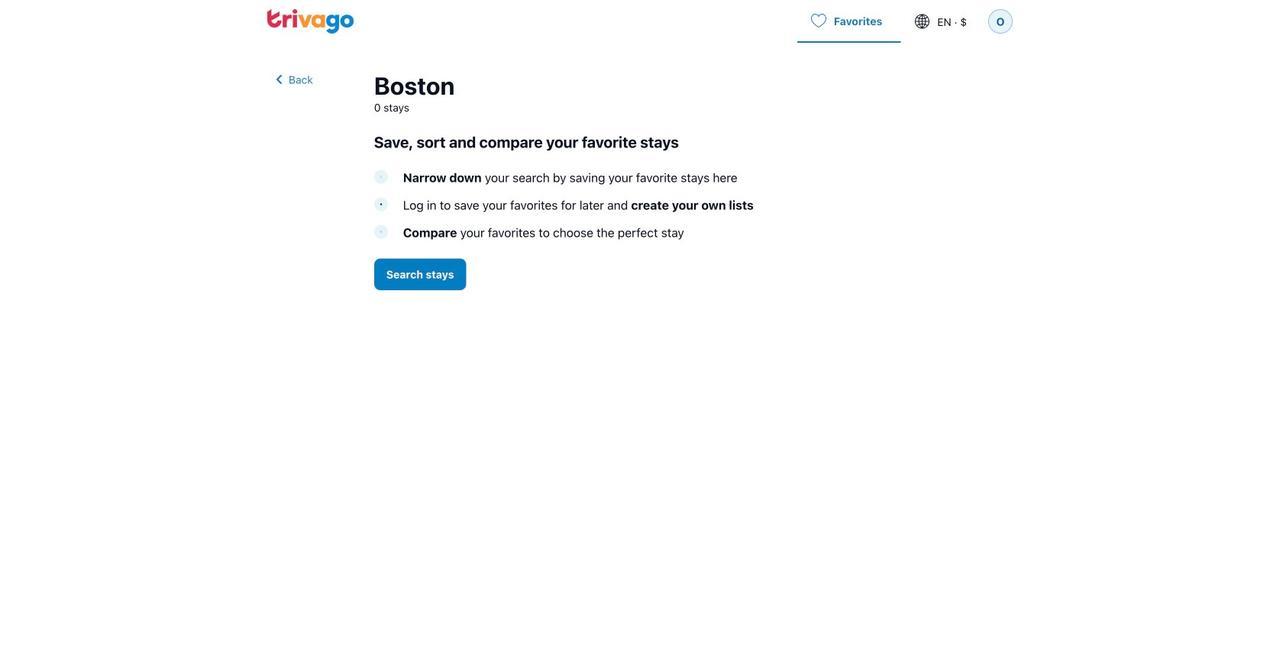 Task type: vqa. For each thing, say whether or not it's contained in the screenshot.
field
no



Task type: locate. For each thing, give the bounding box(es) containing it.
trivago logo image
[[267, 9, 355, 34]]



